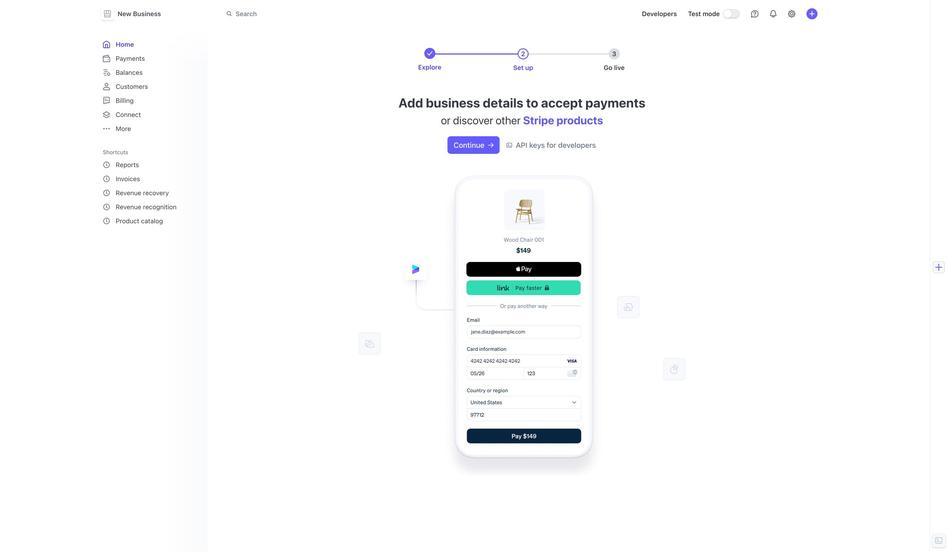 Task type: vqa. For each thing, say whether or not it's contained in the screenshot.
shortcuts "ELEMENT"
yes



Task type: describe. For each thing, give the bounding box(es) containing it.
Test mode checkbox
[[724, 10, 739, 18]]

help image
[[751, 10, 759, 18]]

svg image
[[488, 143, 494, 148]]

Search text field
[[221, 5, 481, 22]]

settings image
[[788, 10, 795, 18]]

1 shortcuts element from the top
[[99, 146, 202, 229]]



Task type: locate. For each thing, give the bounding box(es) containing it.
2 shortcuts element from the top
[[99, 157, 202, 229]]

shortcuts element
[[99, 146, 202, 229], [99, 157, 202, 229]]

notifications image
[[770, 10, 777, 18]]

manage shortcuts image
[[192, 150, 198, 155]]

None search field
[[221, 5, 481, 22]]

core navigation links element
[[99, 37, 202, 136]]



